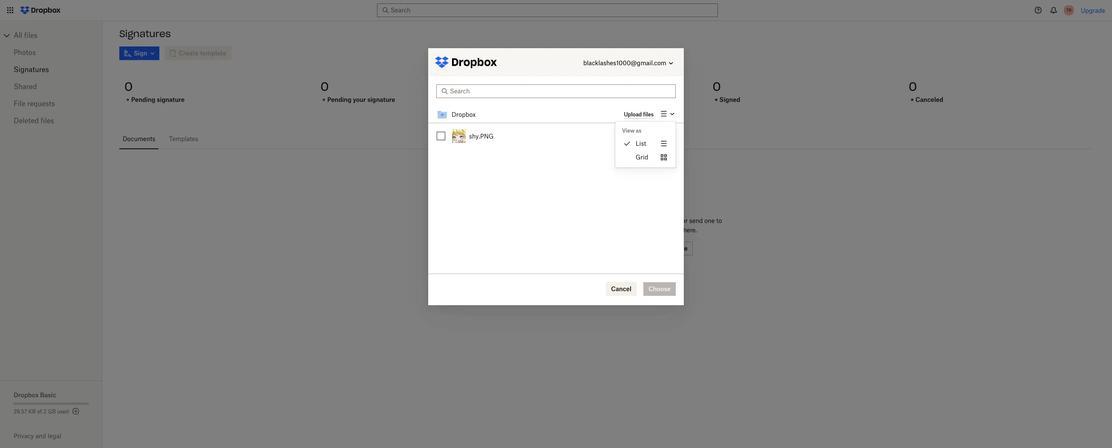 Task type: locate. For each thing, give the bounding box(es) containing it.
signatures inside 'link'
[[14, 65, 49, 74]]

signature up templates
[[157, 96, 185, 103]]

files right all at top left
[[24, 31, 38, 40]]

deleted files
[[14, 116, 54, 125]]

28.57 kb of 2 gb used
[[14, 408, 69, 415]]

upgrade link
[[1082, 7, 1106, 14]]

shared
[[14, 82, 37, 91]]

0 up canceled
[[909, 79, 918, 94]]

0
[[125, 79, 133, 94], [321, 79, 329, 94], [517, 79, 525, 94], [713, 79, 721, 94], [909, 79, 918, 94]]

1 vertical spatial signatures
[[14, 65, 49, 74]]

files down file requests link
[[41, 116, 54, 125]]

0 up "pending signature"
[[125, 79, 133, 94]]

1 horizontal spatial pending
[[328, 96, 352, 103]]

1 0 from the left
[[125, 79, 133, 94]]

files
[[24, 31, 38, 40], [41, 116, 54, 125]]

declined
[[524, 96, 550, 103]]

4 0 from the left
[[713, 79, 721, 94]]

pending your signature
[[328, 96, 395, 103]]

2 0 from the left
[[321, 79, 329, 94]]

signature,
[[624, 226, 652, 234]]

file requests
[[14, 99, 55, 108]]

canceled
[[916, 96, 944, 103]]

photos link
[[14, 44, 89, 61]]

upgrade
[[1082, 7, 1106, 14]]

0 horizontal spatial signatures
[[14, 65, 49, 74]]

0 horizontal spatial signature
[[157, 96, 185, 103]]

all files
[[14, 31, 38, 40]]

signature right your
[[368, 96, 395, 103]]

0 up "signed" on the top right of the page
[[713, 79, 721, 94]]

pending up documents
[[131, 96, 155, 103]]

file requests link
[[14, 95, 89, 112]]

file
[[14, 99, 25, 108]]

all
[[14, 31, 22, 40]]

tab list containing documents
[[119, 129, 1092, 149]]

1 horizontal spatial signature
[[368, 96, 395, 103]]

one
[[705, 217, 715, 224]]

3 0 from the left
[[517, 79, 525, 94]]

legal
[[48, 432, 61, 440]]

used
[[57, 408, 69, 415]]

privacy and legal link
[[14, 432, 102, 440]]

privacy
[[14, 432, 34, 440]]

28.57
[[14, 408, 27, 415]]

tab list
[[119, 129, 1092, 149]]

0 up "pending your signature" at top
[[321, 79, 329, 94]]

and
[[35, 432, 46, 440]]

signature
[[157, 96, 185, 103], [368, 96, 395, 103]]

pending
[[131, 96, 155, 103], [328, 96, 352, 103]]

1 pending from the left
[[131, 96, 155, 103]]

or
[[682, 217, 688, 224]]

it
[[654, 226, 658, 234]]

your
[[353, 96, 366, 103]]

templates
[[169, 135, 198, 142]]

0 up the declined
[[517, 79, 525, 94]]

photos
[[14, 48, 36, 57]]

appears
[[659, 226, 682, 234]]

5 0 from the left
[[909, 79, 918, 94]]

0 horizontal spatial files
[[24, 31, 38, 40]]

others
[[596, 226, 613, 234]]

0 for pending your signature
[[321, 79, 329, 94]]

1 horizontal spatial files
[[41, 116, 54, 125]]

pending for pending your signature
[[328, 96, 352, 103]]

sign
[[634, 217, 646, 224]]

0 for signed
[[713, 79, 721, 94]]

1 vertical spatial files
[[41, 116, 54, 125]]

of
[[37, 408, 42, 415]]

0 horizontal spatial pending
[[131, 96, 155, 103]]

0 for declined
[[517, 79, 525, 94]]

0 vertical spatial signatures
[[119, 28, 171, 40]]

0 for pending signature
[[125, 79, 133, 94]]

2 pending from the left
[[328, 96, 352, 103]]

pending left your
[[328, 96, 352, 103]]

pending for pending signature
[[131, 96, 155, 103]]

signatures
[[119, 28, 171, 40], [14, 65, 49, 74]]

0 vertical spatial files
[[24, 31, 38, 40]]

0 for canceled
[[909, 79, 918, 94]]

1 horizontal spatial signatures
[[119, 28, 171, 40]]



Task type: describe. For each thing, give the bounding box(es) containing it.
document
[[652, 217, 681, 224]]

2
[[43, 408, 46, 415]]

pending signature
[[131, 96, 185, 103]]

get more space image
[[71, 406, 81, 417]]

documents
[[123, 135, 155, 142]]

deleted
[[14, 116, 39, 125]]

send
[[690, 217, 703, 224]]

whether
[[596, 217, 620, 224]]

whether you sign a document or send one to others for signature, it appears here.
[[596, 217, 722, 234]]

for
[[615, 226, 623, 234]]

1 signature from the left
[[157, 96, 185, 103]]

basic
[[40, 391, 56, 399]]

files for deleted files
[[41, 116, 54, 125]]

signed
[[720, 96, 741, 103]]

dropbox
[[14, 391, 39, 399]]

here.
[[684, 226, 698, 234]]

privacy and legal
[[14, 432, 61, 440]]

to
[[717, 217, 722, 224]]

dropbox basic
[[14, 391, 56, 399]]

templates tab
[[166, 129, 202, 149]]

global header element
[[0, 0, 1113, 21]]

choose a file to sign dialog
[[429, 48, 684, 305]]

a
[[647, 217, 651, 224]]

dropbox logo - go to the homepage image
[[17, 3, 64, 17]]

2 signature from the left
[[368, 96, 395, 103]]

files for all files
[[24, 31, 38, 40]]

gb
[[48, 408, 56, 415]]

requests
[[27, 99, 55, 108]]

kb
[[28, 408, 36, 415]]

all files link
[[14, 29, 102, 42]]

documents tab
[[119, 129, 159, 149]]

you
[[622, 217, 632, 224]]

signatures link
[[14, 61, 89, 78]]

deleted files link
[[14, 112, 89, 129]]

shared link
[[14, 78, 89, 95]]



Task type: vqa. For each thing, say whether or not it's contained in the screenshot.
Add within the the Add a professional touch to shared files with custom elements like your logo and the name of your brand. Try it now by upgrading to Dropbox Professional.
no



